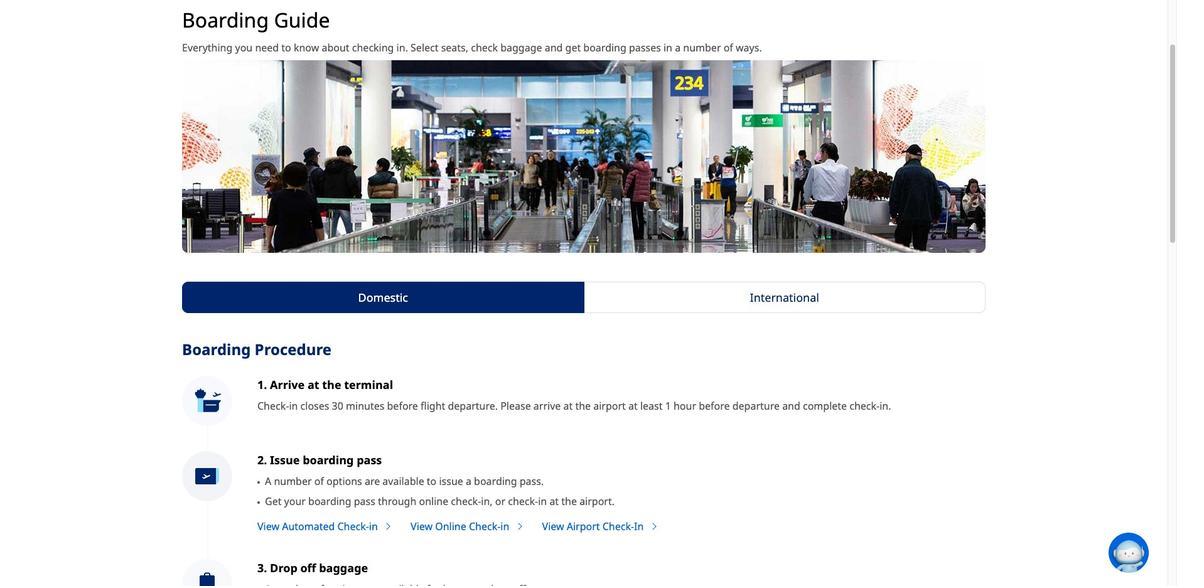 Task type: describe. For each thing, give the bounding box(es) containing it.
international
[[750, 290, 820, 305]]

in,
[[481, 495, 493, 509]]

airport.
[[580, 495, 615, 509]]

at right arrive
[[564, 400, 573, 413]]

view for view airport check-in
[[542, 520, 564, 534]]

options
[[327, 475, 362, 489]]

the inside a number of options are available to issue a boarding pass. get your boarding pass through online check-in, or check-in at the airport.
[[562, 495, 577, 509]]

number inside a number of options are available to issue a boarding pass. get your boarding pass through online check-in, or check-in at the airport.
[[274, 475, 312, 489]]

available
[[383, 475, 424, 489]]

0 vertical spatial of
[[724, 41, 734, 55]]

online
[[435, 520, 467, 534]]

chat w
[[1150, 547, 1178, 559]]

at inside a number of options are available to issue a boarding pass. get your boarding pass through online check-in, or check-in at the airport.
[[550, 495, 559, 509]]

1 vertical spatial and
[[783, 400, 801, 413]]

check- for view automated check-in
[[338, 520, 369, 534]]

departure
[[733, 400, 780, 413]]

know
[[294, 41, 319, 55]]

in
[[635, 520, 644, 534]]

through
[[378, 495, 417, 509]]

0 horizontal spatial check-
[[451, 495, 481, 509]]

to inside a number of options are available to issue a boarding pass. get your boarding pass through online check-in, or check-in at the airport.
[[427, 475, 437, 489]]

1 horizontal spatial in.
[[880, 400, 892, 413]]

2.
[[258, 453, 267, 468]]

chat w link
[[1109, 533, 1178, 574]]

0 vertical spatial pass
[[357, 453, 382, 468]]

everything
[[182, 41, 233, 55]]

view automated check-in
[[258, 520, 381, 534]]

procedure
[[255, 339, 332, 360]]

you
[[235, 41, 253, 55]]

1. arrive at the terminal
[[258, 378, 393, 393]]

checking
[[352, 41, 394, 55]]

check- for view online check-in
[[469, 520, 501, 534]]

check
[[471, 41, 498, 55]]

chat
[[1150, 547, 1169, 559]]

check- for view airport check-in
[[603, 520, 635, 534]]

view online check-in link
[[411, 520, 525, 535]]

0 vertical spatial baggage
[[501, 41, 542, 55]]

view for view online check-in
[[411, 520, 433, 534]]

domestic link
[[182, 282, 585, 314]]

a inside a number of options are available to issue a boarding pass. get your boarding pass through online check-in, or check-in at the airport.
[[466, 475, 472, 489]]

automated
[[282, 520, 335, 534]]

in left closes
[[289, 400, 298, 413]]

please
[[501, 400, 531, 413]]

complete
[[803, 400, 848, 413]]

boarding for boarding guide
[[182, 6, 269, 33]]

boarding procedure
[[182, 339, 332, 360]]

international link
[[584, 282, 986, 314]]

boarding guide menu menu bar
[[182, 282, 986, 314]]

0 vertical spatial in.
[[397, 41, 408, 55]]

airport
[[567, 520, 600, 534]]

closes
[[301, 400, 329, 413]]

boarding up 'options'
[[303, 453, 354, 468]]

select
[[411, 41, 439, 55]]

about
[[322, 41, 350, 55]]

or
[[496, 495, 506, 509]]

2 before from the left
[[699, 400, 730, 413]]

drop
[[270, 561, 298, 576]]

view for view automated check-in
[[258, 520, 280, 534]]

arrive
[[270, 378, 305, 393]]

flight
[[421, 400, 446, 413]]

3.
[[258, 561, 267, 576]]



Task type: locate. For each thing, give the bounding box(es) containing it.
your
[[284, 495, 306, 509]]

arrive
[[534, 400, 561, 413]]

passes
[[629, 41, 661, 55]]

boarding right get
[[584, 41, 627, 55]]

boarding
[[584, 41, 627, 55], [303, 453, 354, 468], [474, 475, 517, 489], [309, 495, 352, 509]]

1 horizontal spatial check-
[[508, 495, 539, 509]]

of
[[724, 41, 734, 55], [315, 475, 324, 489]]

1 vertical spatial of
[[315, 475, 324, 489]]

boarding up or
[[474, 475, 517, 489]]

check- down pass.
[[508, 495, 539, 509]]

the left airport
[[576, 400, 591, 413]]

1 horizontal spatial view
[[411, 520, 433, 534]]

get
[[566, 41, 581, 55]]

1 vertical spatial the
[[576, 400, 591, 413]]

1 vertical spatial number
[[274, 475, 312, 489]]

view down get
[[258, 520, 280, 534]]

30 minutes
[[332, 400, 385, 413]]

the
[[322, 378, 341, 393], [576, 400, 591, 413], [562, 495, 577, 509]]

view automated check-in link
[[258, 520, 393, 535]]

0 horizontal spatial view
[[258, 520, 280, 534]]

1 vertical spatial pass
[[354, 495, 376, 509]]

1 vertical spatial in.
[[880, 400, 892, 413]]

pass
[[357, 453, 382, 468], [354, 495, 376, 509]]

airport
[[594, 400, 626, 413]]

a
[[265, 475, 272, 489]]

are
[[365, 475, 380, 489]]

departure.
[[448, 400, 498, 413]]

get
[[265, 495, 282, 509]]

check- down 1.
[[258, 400, 289, 413]]

0 vertical spatial the
[[322, 378, 341, 393]]

boarding down 'options'
[[309, 495, 352, 509]]

0 horizontal spatial to
[[282, 41, 291, 55]]

1 view from the left
[[258, 520, 280, 534]]

check- down airport.
[[603, 520, 635, 534]]

1 before from the left
[[387, 400, 418, 413]]

before
[[387, 400, 418, 413], [699, 400, 730, 413]]

guide
[[274, 6, 330, 33]]

1 vertical spatial to
[[427, 475, 437, 489]]

0 vertical spatial boarding
[[182, 6, 269, 33]]

seats,
[[441, 41, 469, 55]]

1 boarding from the top
[[182, 6, 269, 33]]

of left ways.
[[724, 41, 734, 55]]

and
[[545, 41, 563, 55], [783, 400, 801, 413]]

the up closes
[[322, 378, 341, 393]]

view
[[258, 520, 280, 534], [411, 520, 433, 534], [542, 520, 564, 534]]

ways.
[[736, 41, 762, 55]]

need
[[255, 41, 279, 55]]

everything you need to know about checking in. select seats, check baggage and get boarding passes in a number of ways.
[[182, 41, 762, 55]]

to
[[282, 41, 291, 55], [427, 475, 437, 489]]

at left airport.
[[550, 495, 559, 509]]

least
[[641, 400, 663, 413]]

check- down issue at the bottom of page
[[451, 495, 481, 509]]

a right passes
[[675, 41, 681, 55]]

domestic
[[358, 290, 408, 305]]

of inside a number of options are available to issue a boarding pass. get your boarding pass through online check-in, or check-in at the airport.
[[315, 475, 324, 489]]

1 vertical spatial a
[[466, 475, 472, 489]]

0 vertical spatial to
[[282, 41, 291, 55]]

3. drop off baggage
[[258, 561, 368, 576]]

issue
[[439, 475, 464, 489]]

0 vertical spatial a
[[675, 41, 681, 55]]

number
[[684, 41, 722, 55], [274, 475, 312, 489]]

0 horizontal spatial number
[[274, 475, 312, 489]]

2 horizontal spatial view
[[542, 520, 564, 534]]

0 horizontal spatial baggage
[[319, 561, 368, 576]]

view down online
[[411, 520, 433, 534]]

2 view from the left
[[411, 520, 433, 534]]

2 horizontal spatial check-
[[850, 400, 880, 413]]

view airport check-in link
[[542, 520, 659, 535]]

before left flight
[[387, 400, 418, 413]]

check-in closes 30 minutes before flight departure. please arrive at the airport at least 1 hour before departure and complete check-in.
[[258, 400, 892, 413]]

0 horizontal spatial of
[[315, 475, 324, 489]]

1 vertical spatial baggage
[[319, 561, 368, 576]]

0 horizontal spatial in.
[[397, 41, 408, 55]]

a right issue at the bottom of page
[[466, 475, 472, 489]]

at
[[308, 378, 320, 393], [564, 400, 573, 413], [629, 400, 638, 413], [550, 495, 559, 509]]

a
[[675, 41, 681, 55], [466, 475, 472, 489]]

view online check-in
[[411, 520, 512, 534]]

1 horizontal spatial and
[[783, 400, 801, 413]]

in. right complete on the right of the page
[[880, 400, 892, 413]]

boarding guide
[[182, 6, 330, 33]]

check-
[[258, 400, 289, 413], [338, 520, 369, 534], [469, 520, 501, 534], [603, 520, 635, 534]]

a number of options are available to issue a boarding pass. get your boarding pass through online check-in, or check-in at the airport.
[[265, 475, 615, 509]]

pass.
[[520, 475, 544, 489]]

0 horizontal spatial before
[[387, 400, 418, 413]]

2 boarding from the top
[[182, 339, 251, 360]]

boarding for boarding procedure
[[182, 339, 251, 360]]

baggage right check
[[501, 41, 542, 55]]

of down 2. issue boarding pass
[[315, 475, 324, 489]]

check-
[[850, 400, 880, 413], [451, 495, 481, 509], [508, 495, 539, 509]]

online
[[419, 495, 449, 509]]

0 horizontal spatial and
[[545, 41, 563, 55]]

check- right automated
[[338, 520, 369, 534]]

check- down in,
[[469, 520, 501, 534]]

1.
[[258, 378, 267, 393]]

2. issue boarding pass
[[258, 453, 382, 468]]

0 horizontal spatial a
[[466, 475, 472, 489]]

at left least
[[629, 400, 638, 413]]

baggage
[[501, 41, 542, 55], [319, 561, 368, 576]]

at up closes
[[308, 378, 320, 393]]

baggage right off
[[319, 561, 368, 576]]

0 vertical spatial and
[[545, 41, 563, 55]]

in
[[664, 41, 673, 55], [289, 400, 298, 413], [539, 495, 547, 509], [369, 520, 378, 534], [501, 520, 510, 534]]

view left airport
[[542, 520, 564, 534]]

pass down are
[[354, 495, 376, 509]]

off
[[301, 561, 316, 576]]

number up your
[[274, 475, 312, 489]]

and left get
[[545, 41, 563, 55]]

1 horizontal spatial number
[[684, 41, 722, 55]]

pass inside a number of options are available to issue a boarding pass. get your boarding pass through online check-in, or check-in at the airport.
[[354, 495, 376, 509]]

in right passes
[[664, 41, 673, 55]]

1 horizontal spatial before
[[699, 400, 730, 413]]

view airport check-in
[[542, 520, 647, 534]]

in down or
[[501, 520, 510, 534]]

1 hour
[[666, 400, 697, 413]]

issue
[[270, 453, 300, 468]]

in.
[[397, 41, 408, 55], [880, 400, 892, 413]]

pass up are
[[357, 453, 382, 468]]

in inside a number of options are available to issue a boarding pass. get your boarding pass through online check-in, or check-in at the airport.
[[539, 495, 547, 509]]

1 horizontal spatial a
[[675, 41, 681, 55]]

1 horizontal spatial of
[[724, 41, 734, 55]]

number left ways.
[[684, 41, 722, 55]]

before right 1 hour
[[699, 400, 730, 413]]

in down are
[[369, 520, 378, 534]]

in. left select
[[397, 41, 408, 55]]

1 vertical spatial boarding
[[182, 339, 251, 360]]

and left complete on the right of the page
[[783, 400, 801, 413]]

to left issue at the bottom of page
[[427, 475, 437, 489]]

1 horizontal spatial to
[[427, 475, 437, 489]]

boarding
[[182, 6, 269, 33], [182, 339, 251, 360]]

the left airport.
[[562, 495, 577, 509]]

0 vertical spatial number
[[684, 41, 722, 55]]

3 view from the left
[[542, 520, 564, 534]]

2 vertical spatial the
[[562, 495, 577, 509]]

1 horizontal spatial baggage
[[501, 41, 542, 55]]

w
[[1171, 547, 1178, 559]]

terminal
[[344, 378, 393, 393]]

in down pass.
[[539, 495, 547, 509]]

check- right complete on the right of the page
[[850, 400, 880, 413]]

to right need
[[282, 41, 291, 55]]



Task type: vqa. For each thing, say whether or not it's contained in the screenshot.
Boarding Procedure
yes



